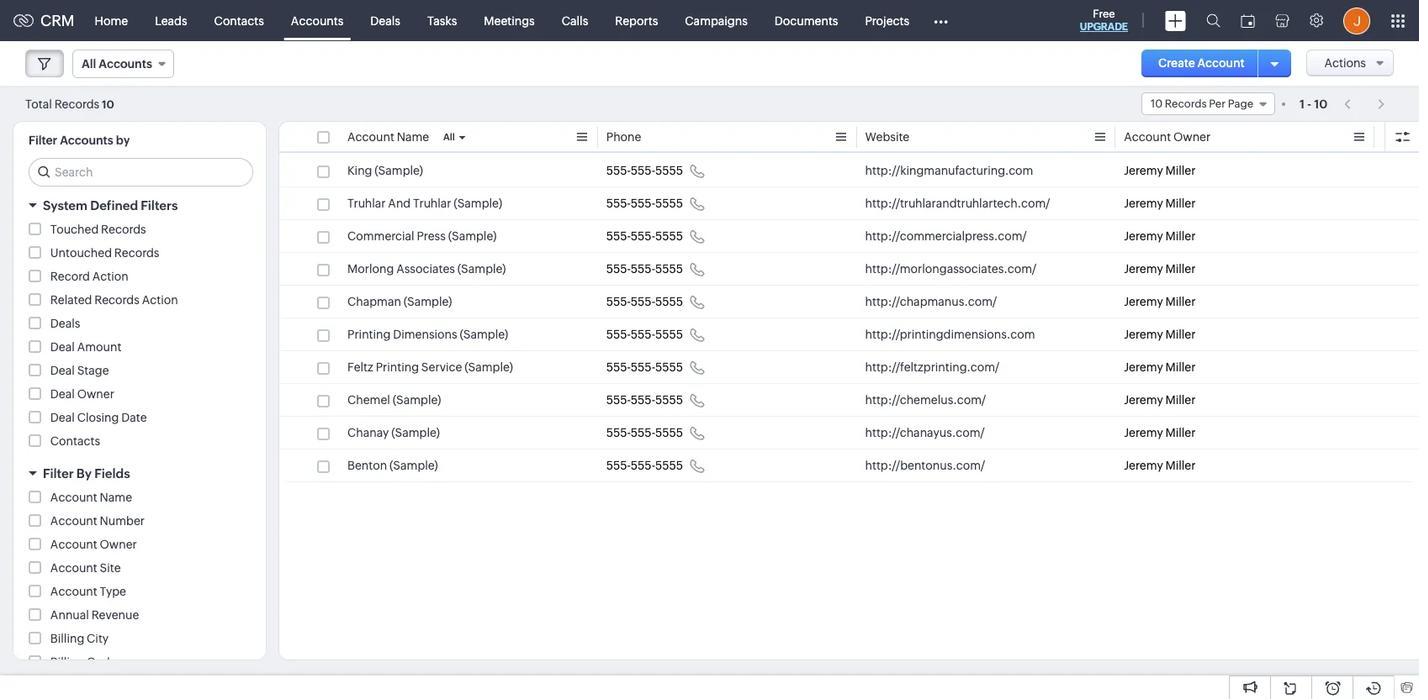 Task type: locate. For each thing, give the bounding box(es) containing it.
leads
[[155, 14, 187, 27]]

(sample) up commercial press (sample) link
[[454, 197, 502, 210]]

1 horizontal spatial contacts
[[214, 14, 264, 27]]

(sample) right associates
[[457, 262, 506, 276]]

1 horizontal spatial account owner
[[1124, 130, 1211, 144]]

0 horizontal spatial 10
[[102, 98, 114, 111]]

0 horizontal spatial truhlar
[[347, 197, 386, 210]]

5555 for http://kingmanufacturing.com
[[655, 164, 683, 177]]

record action
[[50, 270, 128, 283]]

7 555-555-5555 from the top
[[606, 361, 683, 374]]

5555
[[655, 164, 683, 177], [655, 197, 683, 210], [655, 230, 683, 243], [655, 262, 683, 276], [655, 295, 683, 309], [655, 328, 683, 342], [655, 361, 683, 374], [655, 394, 683, 407], [655, 427, 683, 440], [655, 459, 683, 473]]

deal owner
[[50, 388, 114, 401]]

crm
[[40, 12, 75, 29]]

and
[[388, 197, 411, 210]]

(sample) down chemel (sample)
[[391, 427, 440, 440]]

1 horizontal spatial all
[[443, 132, 455, 142]]

1 vertical spatial billing
[[50, 656, 84, 670]]

7 jeremy miller from the top
[[1124, 361, 1196, 374]]

touched
[[50, 223, 99, 236]]

upgrade
[[1080, 21, 1128, 33]]

code
[[87, 656, 117, 670]]

3 deal from the top
[[50, 388, 75, 401]]

0 horizontal spatial name
[[100, 491, 132, 505]]

accounts for filter accounts by
[[60, 134, 113, 147]]

4 jeremy from the top
[[1124, 262, 1163, 276]]

7 5555 from the top
[[655, 361, 683, 374]]

6 jeremy from the top
[[1124, 328, 1163, 342]]

type
[[100, 585, 126, 599]]

9 jeremy from the top
[[1124, 427, 1163, 440]]

navigation
[[1336, 92, 1394, 116]]

records down record action
[[94, 294, 139, 307]]

6 555-555-5555 from the top
[[606, 328, 683, 342]]

8 5555 from the top
[[655, 394, 683, 407]]

0 vertical spatial contacts
[[214, 14, 264, 27]]

billing for billing code
[[50, 656, 84, 670]]

jeremy miller for http://chapmanus.com/
[[1124, 295, 1196, 309]]

1 555-555-5555 from the top
[[606, 164, 683, 177]]

1 horizontal spatial truhlar
[[413, 197, 451, 210]]

9 jeremy miller from the top
[[1124, 427, 1196, 440]]

4 jeremy miller from the top
[[1124, 262, 1196, 276]]

1 horizontal spatial name
[[397, 130, 429, 144]]

http://printingdimensions.com
[[865, 328, 1035, 342]]

1 5555 from the top
[[655, 164, 683, 177]]

1 vertical spatial name
[[100, 491, 132, 505]]

5 555-555-5555 from the top
[[606, 295, 683, 309]]

8 555-555-5555 from the top
[[606, 394, 683, 407]]

billing down "annual"
[[50, 633, 84, 646]]

2 555-555-5555 from the top
[[606, 197, 683, 210]]

annual
[[50, 609, 89, 623]]

1 deal from the top
[[50, 341, 75, 354]]

0 vertical spatial billing
[[50, 633, 84, 646]]

http://commercialpress.com/ link
[[865, 228, 1027, 245]]

related records action
[[50, 294, 178, 307]]

7 miller from the top
[[1166, 361, 1196, 374]]

deals link
[[357, 0, 414, 41]]

printing up chemel (sample)
[[376, 361, 419, 374]]

all for all
[[443, 132, 455, 142]]

555-
[[606, 164, 631, 177], [631, 164, 655, 177], [606, 197, 631, 210], [631, 197, 655, 210], [606, 230, 631, 243], [631, 230, 655, 243], [606, 262, 631, 276], [631, 262, 655, 276], [606, 295, 631, 309], [631, 295, 655, 309], [606, 328, 631, 342], [631, 328, 655, 342], [606, 361, 631, 374], [631, 361, 655, 374], [606, 394, 631, 407], [631, 394, 655, 407], [606, 427, 631, 440], [631, 427, 655, 440], [606, 459, 631, 473], [631, 459, 655, 473]]

fields
[[94, 467, 130, 481]]

miller for http://kingmanufacturing.com
[[1166, 164, 1196, 177]]

account up king
[[347, 130, 394, 144]]

555-555-5555 for chanay (sample)
[[606, 427, 683, 440]]

9 555-555-5555 from the top
[[606, 427, 683, 440]]

555-555-5555 for printing dimensions (sample)
[[606, 328, 683, 342]]

miller
[[1166, 164, 1196, 177], [1166, 197, 1196, 210], [1166, 230, 1196, 243], [1166, 262, 1196, 276], [1166, 295, 1196, 309], [1166, 328, 1196, 342], [1166, 361, 1196, 374], [1166, 394, 1196, 407], [1166, 427, 1196, 440], [1166, 459, 1196, 473]]

home
[[95, 14, 128, 27]]

records inside field
[[1165, 98, 1207, 110]]

accounts left deals link
[[291, 14, 343, 27]]

4 5555 from the top
[[655, 262, 683, 276]]

account up per
[[1197, 56, 1245, 70]]

records down the defined
[[101, 223, 146, 236]]

10 down all accounts
[[102, 98, 114, 111]]

6 miller from the top
[[1166, 328, 1196, 342]]

10 inside 10 records per page field
[[1151, 98, 1163, 110]]

truhlar
[[347, 197, 386, 210], [413, 197, 451, 210]]

feltz printing service (sample)
[[347, 361, 513, 374]]

accounts down home
[[99, 57, 152, 71]]

5555 for http://chanayus.com/
[[655, 427, 683, 440]]

crm link
[[13, 12, 75, 29]]

3 555-555-5555 from the top
[[606, 230, 683, 243]]

8 jeremy miller from the top
[[1124, 394, 1196, 407]]

3 miller from the top
[[1166, 230, 1196, 243]]

2 deal from the top
[[50, 364, 75, 378]]

1 horizontal spatial action
[[142, 294, 178, 307]]

truhlar left and
[[347, 197, 386, 210]]

deal
[[50, 341, 75, 354], [50, 364, 75, 378], [50, 388, 75, 401], [50, 411, 75, 425]]

records down touched records
[[114, 246, 159, 260]]

5555 for http://chemelus.com/
[[655, 394, 683, 407]]

4 deal from the top
[[50, 411, 75, 425]]

action
[[92, 270, 128, 283], [142, 294, 178, 307]]

reports link
[[602, 0, 672, 41]]

1 horizontal spatial account name
[[347, 130, 429, 144]]

by
[[116, 134, 130, 147]]

account number
[[50, 515, 145, 528]]

account down "by"
[[50, 491, 97, 505]]

deal up deal stage
[[50, 341, 75, 354]]

1 miller from the top
[[1166, 164, 1196, 177]]

0 horizontal spatial contacts
[[50, 435, 100, 448]]

5 jeremy from the top
[[1124, 295, 1163, 309]]

http://chemelus.com/ link
[[865, 392, 986, 409]]

1 vertical spatial printing
[[376, 361, 419, 374]]

account owner down 10 records per page at the top right
[[1124, 130, 1211, 144]]

account down 10 records per page at the top right
[[1124, 130, 1171, 144]]

printing inside "link"
[[376, 361, 419, 374]]

10 right the -
[[1314, 97, 1328, 111]]

9 miller from the top
[[1166, 427, 1196, 440]]

accounts inside accounts "link"
[[291, 14, 343, 27]]

jeremy
[[1124, 164, 1163, 177], [1124, 197, 1163, 210], [1124, 230, 1163, 243], [1124, 262, 1163, 276], [1124, 295, 1163, 309], [1124, 328, 1163, 342], [1124, 361, 1163, 374], [1124, 394, 1163, 407], [1124, 427, 1163, 440], [1124, 459, 1163, 473]]

0 horizontal spatial action
[[92, 270, 128, 283]]

action down untouched records
[[142, 294, 178, 307]]

1 vertical spatial deals
[[50, 317, 80, 331]]

account left number
[[50, 515, 97, 528]]

page
[[1228, 98, 1253, 110]]

owner up closing
[[77, 388, 114, 401]]

filter inside the filter by fields dropdown button
[[43, 467, 74, 481]]

name down 'fields'
[[100, 491, 132, 505]]

3 5555 from the top
[[655, 230, 683, 243]]

5555 for http://chapmanus.com/
[[655, 295, 683, 309]]

filter for filter by fields
[[43, 467, 74, 481]]

site
[[100, 562, 121, 575]]

truhlar up press
[[413, 197, 451, 210]]

printing dimensions (sample)
[[347, 328, 508, 342]]

miller for http://chapmanus.com/
[[1166, 295, 1196, 309]]

2 jeremy from the top
[[1124, 197, 1163, 210]]

1 horizontal spatial deals
[[370, 14, 400, 27]]

1 vertical spatial filter
[[43, 467, 74, 481]]

http://truhlarandtruhlartech.com/
[[865, 197, 1050, 210]]

5555 for http://feltzprinting.com/
[[655, 361, 683, 374]]

tasks
[[427, 14, 457, 27]]

deal left stage
[[50, 364, 75, 378]]

owner down number
[[100, 538, 137, 552]]

9 5555 from the top
[[655, 427, 683, 440]]

0 vertical spatial accounts
[[291, 14, 343, 27]]

row group
[[279, 155, 1419, 483]]

7 jeremy from the top
[[1124, 361, 1163, 374]]

deals left tasks
[[370, 14, 400, 27]]

morlong associates (sample)
[[347, 262, 506, 276]]

1 jeremy miller from the top
[[1124, 164, 1196, 177]]

action up related records action on the left
[[92, 270, 128, 283]]

miller for http://truhlarandtruhlartech.com/
[[1166, 197, 1196, 210]]

account name up king (sample)
[[347, 130, 429, 144]]

system defined filters
[[43, 199, 178, 213]]

filters
[[141, 199, 178, 213]]

0 vertical spatial owner
[[1173, 130, 1211, 144]]

10 miller from the top
[[1166, 459, 1196, 473]]

1 vertical spatial accounts
[[99, 57, 152, 71]]

meetings
[[484, 14, 535, 27]]

jeremy miller for http://commercialpress.com/
[[1124, 230, 1196, 243]]

555-555-5555 for chapman (sample)
[[606, 295, 683, 309]]

http://feltzprinting.com/ link
[[865, 359, 1000, 376]]

2 horizontal spatial 10
[[1314, 97, 1328, 111]]

1 jeremy from the top
[[1124, 164, 1163, 177]]

1 vertical spatial owner
[[77, 388, 114, 401]]

1 billing from the top
[[50, 633, 84, 646]]

0 horizontal spatial account owner
[[50, 538, 137, 552]]

owner down 10 records per page at the top right
[[1173, 130, 1211, 144]]

Search text field
[[29, 159, 252, 186]]

stage
[[77, 364, 109, 378]]

commercial
[[347, 230, 414, 243]]

all up truhlar and truhlar (sample) link
[[443, 132, 455, 142]]

billing
[[50, 633, 84, 646], [50, 656, 84, 670]]

deal stage
[[50, 364, 109, 378]]

contacts
[[214, 14, 264, 27], [50, 435, 100, 448]]

0 vertical spatial filter
[[29, 134, 57, 147]]

miller for http://feltzprinting.com/
[[1166, 361, 1196, 374]]

deal amount
[[50, 341, 121, 354]]

(sample) inside "link"
[[465, 361, 513, 374]]

2 miller from the top
[[1166, 197, 1196, 210]]

2 vertical spatial accounts
[[60, 134, 113, 147]]

calls
[[562, 14, 588, 27]]

deals
[[370, 14, 400, 27], [50, 317, 80, 331]]

555-555-5555 for benton (sample)
[[606, 459, 683, 473]]

2 billing from the top
[[50, 656, 84, 670]]

create menu element
[[1155, 0, 1196, 41]]

0 horizontal spatial account name
[[50, 491, 132, 505]]

accounts left by
[[60, 134, 113, 147]]

records for untouched
[[114, 246, 159, 260]]

closing
[[77, 411, 119, 425]]

(sample) up service
[[460, 328, 508, 342]]

http://commercialpress.com/
[[865, 230, 1027, 243]]

accounts inside all accounts field
[[99, 57, 152, 71]]

8 jeremy from the top
[[1124, 394, 1163, 407]]

billing down billing city
[[50, 656, 84, 670]]

555-555-5555 for king (sample)
[[606, 164, 683, 177]]

jeremy miller
[[1124, 164, 1196, 177], [1124, 197, 1196, 210], [1124, 230, 1196, 243], [1124, 262, 1196, 276], [1124, 295, 1196, 309], [1124, 328, 1196, 342], [1124, 361, 1196, 374], [1124, 394, 1196, 407], [1124, 427, 1196, 440], [1124, 459, 1196, 473]]

2 5555 from the top
[[655, 197, 683, 210]]

jeremy miller for http://chanayus.com/
[[1124, 427, 1196, 440]]

3 jeremy from the top
[[1124, 230, 1163, 243]]

contacts down closing
[[50, 435, 100, 448]]

0 vertical spatial name
[[397, 130, 429, 144]]

1 vertical spatial account name
[[50, 491, 132, 505]]

6 jeremy miller from the top
[[1124, 328, 1196, 342]]

4 555-555-5555 from the top
[[606, 262, 683, 276]]

-
[[1307, 97, 1312, 111]]

555-555-5555
[[606, 164, 683, 177], [606, 197, 683, 210], [606, 230, 683, 243], [606, 262, 683, 276], [606, 295, 683, 309], [606, 328, 683, 342], [606, 361, 683, 374], [606, 394, 683, 407], [606, 427, 683, 440], [606, 459, 683, 473]]

account owner down account number
[[50, 538, 137, 552]]

all inside field
[[82, 57, 96, 71]]

3 jeremy miller from the top
[[1124, 230, 1196, 243]]

4 miller from the top
[[1166, 262, 1196, 276]]

records up 'filter accounts by'
[[54, 97, 99, 111]]

billing for billing city
[[50, 633, 84, 646]]

All Accounts field
[[72, 50, 174, 78]]

0 vertical spatial account owner
[[1124, 130, 1211, 144]]

accounts
[[291, 14, 343, 27], [99, 57, 152, 71], [60, 134, 113, 147]]

account name for account number
[[50, 491, 132, 505]]

filter by fields
[[43, 467, 130, 481]]

10 down the "create"
[[1151, 98, 1163, 110]]

all up total records 10 at the top of page
[[82, 57, 96, 71]]

miller for http://printingdimensions.com
[[1166, 328, 1196, 342]]

6 5555 from the top
[[655, 328, 683, 342]]

owner
[[1173, 130, 1211, 144], [77, 388, 114, 401], [100, 538, 137, 552]]

chapman (sample)
[[347, 295, 452, 309]]

records left per
[[1165, 98, 1207, 110]]

system defined filters button
[[13, 191, 266, 220]]

deal down deal stage
[[50, 388, 75, 401]]

jeremy miller for http://morlongassociates.com/
[[1124, 262, 1196, 276]]

chanay
[[347, 427, 389, 440]]

name
[[397, 130, 429, 144], [100, 491, 132, 505]]

8 miller from the top
[[1166, 394, 1196, 407]]

filter down total
[[29, 134, 57, 147]]

1 vertical spatial all
[[443, 132, 455, 142]]

(sample)
[[375, 164, 423, 177], [454, 197, 502, 210], [448, 230, 497, 243], [457, 262, 506, 276], [404, 295, 452, 309], [460, 328, 508, 342], [465, 361, 513, 374], [393, 394, 441, 407], [391, 427, 440, 440], [390, 459, 438, 473]]

10 jeremy miller from the top
[[1124, 459, 1196, 473]]

deal down deal owner
[[50, 411, 75, 425]]

morlong associates (sample) link
[[347, 261, 506, 278]]

0 vertical spatial action
[[92, 270, 128, 283]]

account name
[[347, 130, 429, 144], [50, 491, 132, 505]]

(sample) up printing dimensions (sample) link
[[404, 295, 452, 309]]

5 miller from the top
[[1166, 295, 1196, 309]]

untouched records
[[50, 246, 159, 260]]

miller for http://commercialpress.com/
[[1166, 230, 1196, 243]]

10 5555 from the top
[[655, 459, 683, 473]]

account inside button
[[1197, 56, 1245, 70]]

account up account type
[[50, 562, 97, 575]]

5555 for http://truhlarandtruhlartech.com/
[[655, 197, 683, 210]]

10 jeremy from the top
[[1124, 459, 1163, 473]]

0 vertical spatial account name
[[347, 130, 429, 144]]

total records 10
[[25, 97, 114, 111]]

printing down chapman at the left top
[[347, 328, 391, 342]]

records
[[54, 97, 99, 111], [1165, 98, 1207, 110], [101, 223, 146, 236], [114, 246, 159, 260], [94, 294, 139, 307]]

http://chapmanus.com/ link
[[865, 294, 997, 310]]

annual revenue
[[50, 609, 139, 623]]

profile element
[[1333, 0, 1380, 41]]

10 555-555-5555 from the top
[[606, 459, 683, 473]]

1 horizontal spatial 10
[[1151, 98, 1163, 110]]

5 5555 from the top
[[655, 295, 683, 309]]

jeremy for http://feltzprinting.com/
[[1124, 361, 1163, 374]]

1 - 10
[[1300, 97, 1328, 111]]

2 jeremy miller from the top
[[1124, 197, 1196, 210]]

name up king (sample)
[[397, 130, 429, 144]]

name for all
[[397, 130, 429, 144]]

http://morlongassociates.com/
[[865, 262, 1037, 276]]

0 vertical spatial all
[[82, 57, 96, 71]]

filter left "by"
[[43, 467, 74, 481]]

account name up account number
[[50, 491, 132, 505]]

contacts right leads
[[214, 14, 264, 27]]

jeremy for http://truhlarandtruhlartech.com/
[[1124, 197, 1163, 210]]

0 horizontal spatial all
[[82, 57, 96, 71]]

5 jeremy miller from the top
[[1124, 295, 1196, 309]]

10 inside total records 10
[[102, 98, 114, 111]]

1 vertical spatial account owner
[[50, 538, 137, 552]]

deals down related
[[50, 317, 80, 331]]

(sample) right service
[[465, 361, 513, 374]]

http://bentonus.com/ link
[[865, 458, 985, 474]]



Task type: describe. For each thing, give the bounding box(es) containing it.
http://morlongassociates.com/ link
[[865, 261, 1037, 278]]

http://chapmanus.com/
[[865, 295, 997, 309]]

jeremy miller for http://kingmanufacturing.com
[[1124, 164, 1196, 177]]

(sample) down the feltz printing service (sample) "link"
[[393, 394, 441, 407]]

chanay (sample) link
[[347, 425, 440, 442]]

jeremy miller for http://printingdimensions.com
[[1124, 328, 1196, 342]]

records for 10
[[1165, 98, 1207, 110]]

total
[[25, 97, 52, 111]]

jeremy for http://commercialpress.com/
[[1124, 230, 1163, 243]]

create menu image
[[1165, 11, 1186, 31]]

2 truhlar from the left
[[413, 197, 451, 210]]

row group containing king (sample)
[[279, 155, 1419, 483]]

jeremy for http://bentonus.com/
[[1124, 459, 1163, 473]]

miller for http://morlongassociates.com/
[[1166, 262, 1196, 276]]

campaigns link
[[672, 0, 761, 41]]

contacts link
[[201, 0, 277, 41]]

benton (sample) link
[[347, 458, 438, 474]]

untouched
[[50, 246, 112, 260]]

tasks link
[[414, 0, 471, 41]]

commercial press (sample)
[[347, 230, 497, 243]]

accounts link
[[277, 0, 357, 41]]

10 for total records 10
[[102, 98, 114, 111]]

1 truhlar from the left
[[347, 197, 386, 210]]

jeremy for http://kingmanufacturing.com
[[1124, 164, 1163, 177]]

by
[[76, 467, 92, 481]]

meetings link
[[471, 0, 548, 41]]

create
[[1158, 56, 1195, 70]]

truhlar and truhlar (sample)
[[347, 197, 502, 210]]

reports
[[615, 14, 658, 27]]

5555 for http://bentonus.com/
[[655, 459, 683, 473]]

miller for http://chemelus.com/
[[1166, 394, 1196, 407]]

home link
[[81, 0, 141, 41]]

king
[[347, 164, 372, 177]]

(sample) up and
[[375, 164, 423, 177]]

chapman (sample) link
[[347, 294, 452, 310]]

accounts for all accounts
[[99, 57, 152, 71]]

jeremy for http://morlongassociates.com/
[[1124, 262, 1163, 276]]

records for related
[[94, 294, 139, 307]]

billing city
[[50, 633, 109, 646]]

records for total
[[54, 97, 99, 111]]

(sample) right press
[[448, 230, 497, 243]]

555-555-5555 for commercial press (sample)
[[606, 230, 683, 243]]

miller for http://bentonus.com/
[[1166, 459, 1196, 473]]

deal for deal amount
[[50, 341, 75, 354]]

account up "annual"
[[50, 585, 97, 599]]

(sample) down the chanay (sample) link
[[390, 459, 438, 473]]

billing code
[[50, 656, 117, 670]]

leads link
[[141, 0, 201, 41]]

related
[[50, 294, 92, 307]]

555-555-5555 for feltz printing service (sample)
[[606, 361, 683, 374]]

morlong
[[347, 262, 394, 276]]

calls link
[[548, 0, 602, 41]]

profile image
[[1343, 7, 1370, 34]]

feltz
[[347, 361, 373, 374]]

deal for deal owner
[[50, 388, 75, 401]]

chemel (sample)
[[347, 394, 441, 407]]

website
[[865, 130, 910, 144]]

account up 'account site'
[[50, 538, 97, 552]]

city
[[87, 633, 109, 646]]

king (sample) link
[[347, 162, 423, 179]]

phone
[[606, 130, 641, 144]]

chemel (sample) link
[[347, 392, 441, 409]]

all accounts
[[82, 57, 152, 71]]

deal for deal closing date
[[50, 411, 75, 425]]

filter for filter accounts by
[[29, 134, 57, 147]]

date
[[121, 411, 147, 425]]

service
[[421, 361, 462, 374]]

5555 for http://morlongassociates.com/
[[655, 262, 683, 276]]

555-555-5555 for morlong associates (sample)
[[606, 262, 683, 276]]

all for all accounts
[[82, 57, 96, 71]]

truhlar and truhlar (sample) link
[[347, 195, 502, 212]]

create account
[[1158, 56, 1245, 70]]

jeremy miller for http://truhlarandtruhlartech.com/
[[1124, 197, 1196, 210]]

revenue
[[91, 609, 139, 623]]

search element
[[1196, 0, 1231, 41]]

http://kingmanufacturing.com
[[865, 164, 1033, 177]]

jeremy for http://chapmanus.com/
[[1124, 295, 1163, 309]]

filter accounts by
[[29, 134, 130, 147]]

0 horizontal spatial deals
[[50, 317, 80, 331]]

filter by fields button
[[13, 459, 266, 489]]

jeremy miller for http://feltzprinting.com/
[[1124, 361, 1196, 374]]

defined
[[90, 199, 138, 213]]

calendar image
[[1241, 14, 1255, 27]]

records for touched
[[101, 223, 146, 236]]

jeremy miller for http://chemelus.com/
[[1124, 394, 1196, 407]]

amount
[[77, 341, 121, 354]]

2 vertical spatial owner
[[100, 538, 137, 552]]

deal closing date
[[50, 411, 147, 425]]

miller for http://chanayus.com/
[[1166, 427, 1196, 440]]

printing dimensions (sample) link
[[347, 326, 508, 343]]

dimensions
[[393, 328, 457, 342]]

campaigns
[[685, 14, 748, 27]]

555-555-5555 for truhlar and truhlar (sample)
[[606, 197, 683, 210]]

touched records
[[50, 223, 146, 236]]

chapman
[[347, 295, 401, 309]]

jeremy miller for http://bentonus.com/
[[1124, 459, 1196, 473]]

1 vertical spatial contacts
[[50, 435, 100, 448]]

0 vertical spatial deals
[[370, 14, 400, 27]]

5555 for http://commercialpress.com/
[[655, 230, 683, 243]]

deal for deal stage
[[50, 364, 75, 378]]

http://kingmanufacturing.com link
[[865, 162, 1033, 179]]

name for account number
[[100, 491, 132, 505]]

Other Modules field
[[923, 7, 959, 34]]

account name for all
[[347, 130, 429, 144]]

0 vertical spatial printing
[[347, 328, 391, 342]]

associates
[[396, 262, 455, 276]]

king (sample)
[[347, 164, 423, 177]]

documents
[[775, 14, 838, 27]]

jeremy for http://chanayus.com/
[[1124, 427, 1163, 440]]

search image
[[1206, 13, 1221, 28]]

benton (sample)
[[347, 459, 438, 473]]

record
[[50, 270, 90, 283]]

10 Records Per Page field
[[1141, 93, 1275, 115]]

http://feltzprinting.com/
[[865, 361, 1000, 374]]

commercial press (sample) link
[[347, 228, 497, 245]]

http://chanayus.com/ link
[[865, 425, 985, 442]]

http://truhlarandtruhlartech.com/ link
[[865, 195, 1050, 212]]

jeremy for http://printingdimensions.com
[[1124, 328, 1163, 342]]

per
[[1209, 98, 1226, 110]]

http://printingdimensions.com link
[[865, 326, 1035, 343]]

chemel
[[347, 394, 390, 407]]

system
[[43, 199, 87, 213]]

http://bentonus.com/
[[865, 459, 985, 473]]

1 vertical spatial action
[[142, 294, 178, 307]]

free upgrade
[[1080, 8, 1128, 33]]

projects
[[865, 14, 909, 27]]

10 for 1 - 10
[[1314, 97, 1328, 111]]

jeremy for http://chemelus.com/
[[1124, 394, 1163, 407]]

5555 for http://printingdimensions.com
[[655, 328, 683, 342]]

555-555-5555 for chemel (sample)
[[606, 394, 683, 407]]



Task type: vqa. For each thing, say whether or not it's contained in the screenshot.
Add a note... FIELD
no



